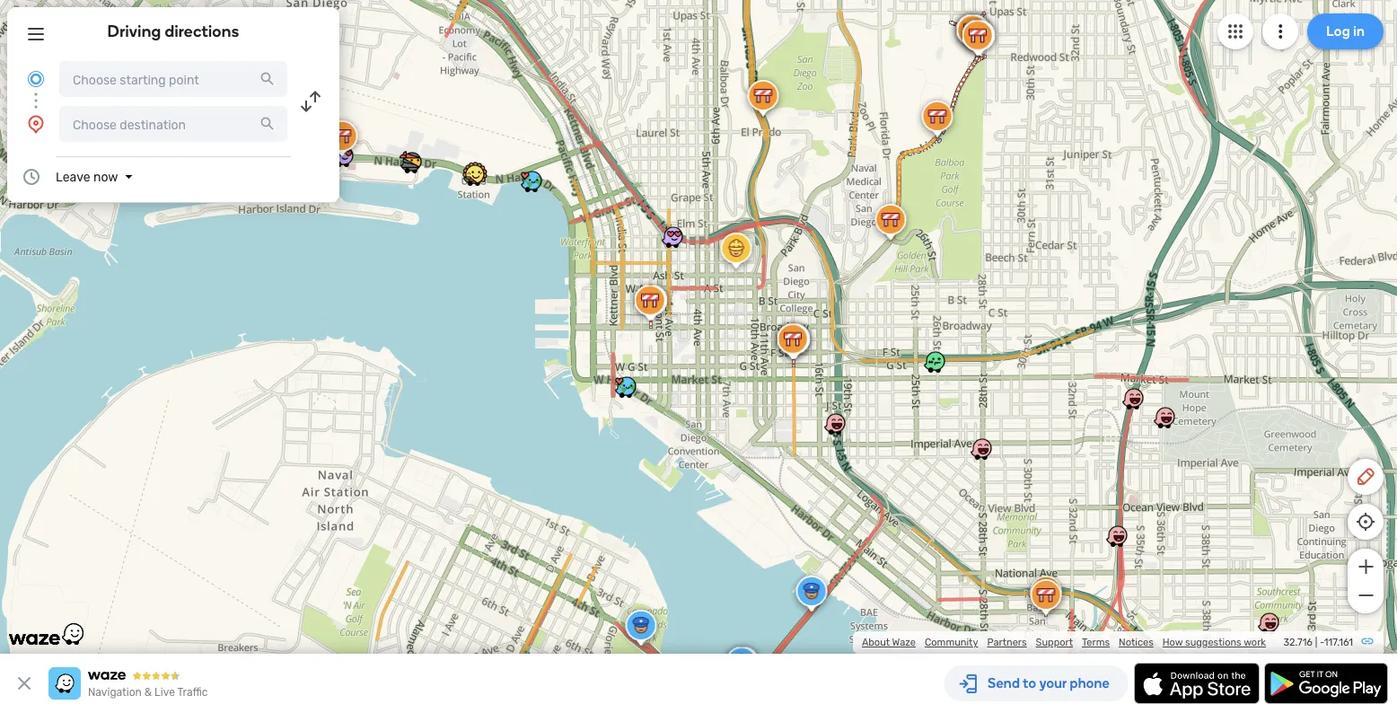 Task type: locate. For each thing, give the bounding box(es) containing it.
zoom in image
[[1355, 556, 1378, 578]]

navigation
[[88, 686, 142, 699]]

how suggestions work link
[[1163, 636, 1267, 649]]

live
[[155, 686, 175, 699]]

32.716 | -117.161
[[1284, 636, 1354, 649]]

now
[[93, 169, 118, 184]]

navigation & live traffic
[[88, 686, 208, 699]]

suggestions
[[1186, 636, 1242, 649]]

link image
[[1361, 634, 1375, 649]]

notices
[[1119, 636, 1154, 649]]

about
[[862, 636, 890, 649]]

directions
[[165, 22, 239, 41]]

about waze link
[[862, 636, 916, 649]]

community link
[[925, 636, 979, 649]]

waze
[[893, 636, 916, 649]]

location image
[[25, 113, 47, 135]]

how
[[1163, 636, 1183, 649]]

zoom out image
[[1355, 585, 1378, 606]]

leave
[[56, 169, 90, 184]]

terms
[[1082, 636, 1110, 649]]

notices link
[[1119, 636, 1154, 649]]

terms link
[[1082, 636, 1110, 649]]

x image
[[13, 673, 35, 694]]

support link
[[1036, 636, 1073, 649]]



Task type: vqa. For each thing, say whether or not it's contained in the screenshot.
now at the left
yes



Task type: describe. For each thing, give the bounding box(es) containing it.
Choose destination text field
[[59, 106, 287, 142]]

&
[[144, 686, 152, 699]]

partners link
[[988, 636, 1027, 649]]

current location image
[[25, 68, 47, 90]]

traffic
[[177, 686, 208, 699]]

community
[[925, 636, 979, 649]]

Choose starting point text field
[[59, 61, 287, 97]]

driving
[[107, 22, 161, 41]]

|
[[1316, 636, 1318, 649]]

pencil image
[[1356, 466, 1377, 488]]

driving directions
[[107, 22, 239, 41]]

support
[[1036, 636, 1073, 649]]

leave now
[[56, 169, 118, 184]]

work
[[1244, 636, 1267, 649]]

117.161
[[1325, 636, 1354, 649]]

32.716
[[1284, 636, 1313, 649]]

clock image
[[21, 166, 42, 188]]

-
[[1320, 636, 1325, 649]]

about waze community partners support terms notices how suggestions work
[[862, 636, 1267, 649]]

partners
[[988, 636, 1027, 649]]



